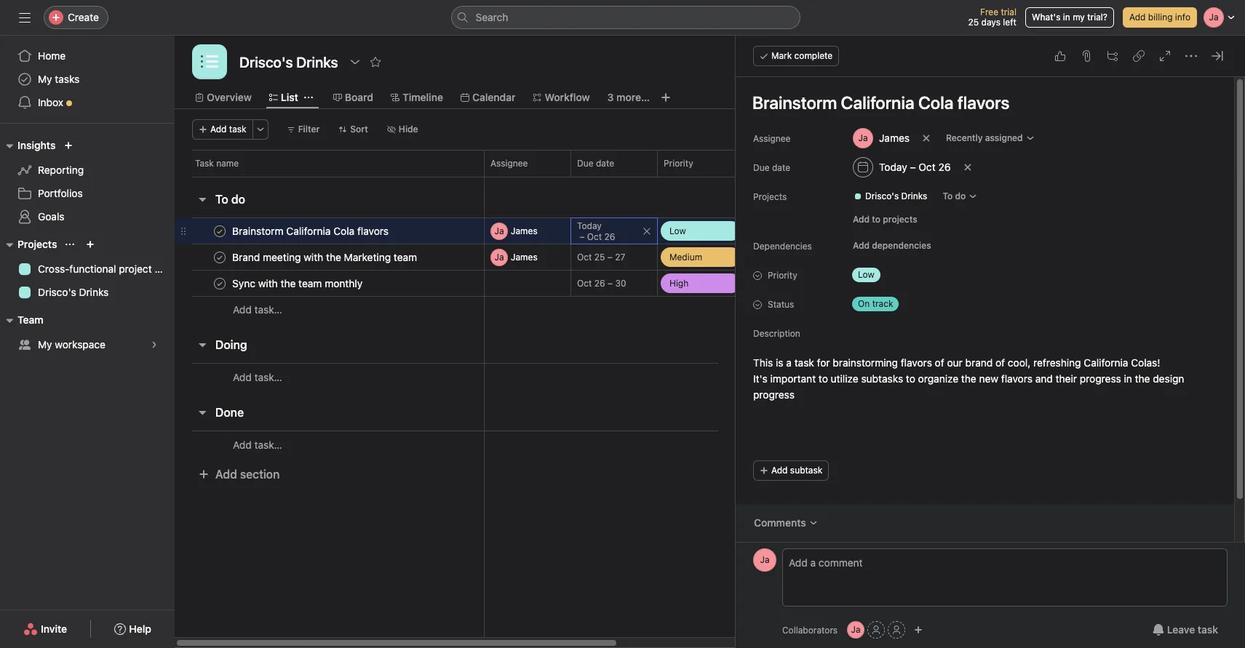 Task type: vqa. For each thing, say whether or not it's contained in the screenshot.
"ch" to the left
no



Task type: locate. For each thing, give the bounding box(es) containing it.
to do
[[943, 191, 966, 202], [215, 193, 245, 206]]

assignee inside main content
[[753, 133, 791, 144]]

0 vertical spatial completed checkbox
[[211, 249, 229, 266]]

3 task… from the top
[[254, 439, 282, 451]]

0 vertical spatial today – oct 26
[[879, 161, 951, 173]]

date inside main content
[[772, 162, 791, 173]]

collapse task list for this section image left the done
[[197, 407, 208, 419]]

functional
[[69, 263, 116, 275]]

1 completed image from the top
[[211, 222, 229, 240]]

progress down "it's"
[[753, 389, 795, 401]]

oct 25 – 27
[[577, 252, 626, 263]]

3 add task… row from the top
[[175, 431, 884, 459]]

0 horizontal spatial task
[[229, 124, 247, 135]]

collapse task list for this section image left to do button
[[197, 194, 208, 205]]

in inside 'button'
[[1063, 12, 1071, 23]]

1 horizontal spatial projects
[[753, 191, 787, 202]]

2 vertical spatial add task… button
[[233, 437, 282, 453]]

projects
[[883, 214, 918, 225]]

None text field
[[236, 49, 342, 75]]

utilize
[[831, 373, 859, 385]]

add inside header to do tree grid
[[233, 304, 252, 316]]

priority inside main content
[[768, 270, 798, 281]]

subtask
[[790, 465, 823, 476]]

the
[[962, 373, 977, 385], [1135, 373, 1150, 385]]

add or remove collaborators image
[[914, 626, 923, 635]]

1 horizontal spatial drisco's
[[866, 191, 899, 202]]

done button
[[215, 400, 244, 426]]

progress down 'california'
[[1080, 373, 1122, 385]]

full screen image
[[1160, 50, 1171, 62]]

0 vertical spatial task
[[229, 124, 247, 135]]

1 add task… row from the top
[[175, 296, 884, 323]]

due date
[[577, 158, 614, 169], [753, 162, 791, 173]]

row containing ja
[[175, 244, 884, 271]]

2 add task… from the top
[[233, 371, 282, 383]]

Brand meeting with the Marketing team text field
[[229, 250, 422, 265]]

1 horizontal spatial task
[[795, 357, 814, 369]]

drisco's drinks inside main content
[[866, 191, 928, 202]]

0 vertical spatial assignee
[[753, 133, 791, 144]]

drinks inside brainstorm california cola flavors dialog
[[902, 191, 928, 202]]

3 completed image from the top
[[211, 275, 229, 292]]

add left the section
[[215, 468, 237, 481]]

0 horizontal spatial due date
[[577, 158, 614, 169]]

task
[[195, 158, 214, 169]]

timeline link
[[391, 90, 443, 106]]

0 horizontal spatial to
[[215, 193, 228, 206]]

25 inside the free trial 25 days left
[[969, 17, 979, 28]]

copy task link image
[[1133, 50, 1145, 62]]

0 horizontal spatial projects
[[17, 238, 57, 250]]

of
[[935, 357, 945, 369], [996, 357, 1005, 369]]

drisco's up add to projects at the top of the page
[[866, 191, 899, 202]]

done
[[215, 406, 244, 419]]

1 vertical spatial low
[[858, 269, 875, 280]]

on track
[[858, 298, 893, 309]]

my workspace link
[[9, 333, 166, 357]]

to down recently in the top of the page
[[943, 191, 953, 202]]

my for my workspace
[[38, 338, 52, 351]]

drisco's drinks down cross-functional project plan link
[[38, 286, 109, 298]]

0 vertical spatial in
[[1063, 12, 1071, 23]]

0 horizontal spatial drinks
[[79, 286, 109, 298]]

– left 27 at the top of page
[[608, 252, 613, 263]]

my left tasks
[[38, 73, 52, 85]]

doing button
[[215, 332, 247, 358]]

1 horizontal spatial today
[[879, 161, 908, 173]]

1 vertical spatial collapse task list for this section image
[[197, 407, 208, 419]]

0 horizontal spatial due
[[577, 158, 594, 169]]

1 horizontal spatial to
[[943, 191, 953, 202]]

2 my from the top
[[38, 338, 52, 351]]

drisco's drinks up projects
[[866, 191, 928, 202]]

1 horizontal spatial ja button
[[847, 622, 865, 639]]

0 vertical spatial priority
[[664, 158, 693, 169]]

0 vertical spatial projects
[[753, 191, 787, 202]]

create button
[[44, 6, 108, 29]]

my inside global element
[[38, 73, 52, 85]]

0 horizontal spatial do
[[231, 193, 245, 206]]

collapse task list for this section image
[[197, 194, 208, 205], [197, 407, 208, 419]]

task… inside header to do tree grid
[[254, 304, 282, 316]]

2 vertical spatial james
[[511, 252, 538, 262]]

2 task… from the top
[[254, 371, 282, 383]]

1 horizontal spatial assignee
[[753, 133, 791, 144]]

0 vertical spatial my
[[38, 73, 52, 85]]

add down add to projects button
[[853, 240, 870, 251]]

1 vertical spatial task
[[795, 357, 814, 369]]

0 vertical spatial add task…
[[233, 304, 282, 316]]

recently assigned
[[946, 132, 1023, 143]]

list link
[[269, 90, 298, 106]]

0 likes. click to like this task image
[[1055, 50, 1066, 62]]

26 left clear due date icon
[[939, 161, 951, 173]]

cell
[[571, 218, 658, 245]]

do
[[955, 191, 966, 202], [231, 193, 245, 206]]

1 vertical spatial assignee
[[491, 158, 528, 169]]

of left cool,
[[996, 357, 1005, 369]]

3
[[608, 91, 614, 103]]

in left my
[[1063, 12, 1071, 23]]

25 left days
[[969, 17, 979, 28]]

0 vertical spatial ja button
[[753, 549, 777, 572]]

task… down add a task to this section image
[[254, 371, 282, 383]]

1 vertical spatial completed checkbox
[[211, 275, 229, 292]]

1 vertical spatial 25
[[595, 252, 605, 263]]

add a task to this section image
[[254, 339, 266, 351]]

list image
[[201, 53, 218, 71]]

main content
[[736, 77, 1235, 587]]

low inside dropdown button
[[670, 225, 686, 236]]

to do down clear due date icon
[[943, 191, 966, 202]]

it's
[[753, 373, 768, 385]]

1 horizontal spatial drisco's drinks link
[[848, 189, 934, 204]]

3 add task… from the top
[[233, 439, 282, 451]]

oct
[[919, 161, 936, 173], [587, 231, 602, 242], [577, 252, 592, 263], [577, 278, 592, 289]]

0 vertical spatial low
[[670, 225, 686, 236]]

flavors
[[901, 357, 932, 369], [1002, 373, 1033, 385]]

30
[[615, 278, 626, 289]]

due date inside main content
[[753, 162, 791, 173]]

26 inside main content
[[939, 161, 951, 173]]

a
[[786, 357, 792, 369]]

ja button
[[753, 549, 777, 572], [847, 622, 865, 639]]

task name
[[195, 158, 239, 169]]

ja button right "collaborators"
[[847, 622, 865, 639]]

1 vertical spatial drisco's
[[38, 286, 76, 298]]

james button
[[847, 125, 916, 151]]

brainstorm california cola flavors dialog
[[736, 36, 1246, 649]]

1 horizontal spatial due date
[[753, 162, 791, 173]]

add task… button up the section
[[233, 437, 282, 453]]

today inside today – oct 26
[[577, 220, 602, 231]]

25 left 27 at the top of page
[[595, 252, 605, 263]]

0 horizontal spatial to
[[819, 373, 828, 385]]

drisco's drinks link inside main content
[[848, 189, 934, 204]]

1 horizontal spatial 25
[[969, 17, 979, 28]]

add dependencies button
[[847, 236, 938, 256]]

1 vertical spatial today
[[577, 220, 602, 231]]

main content containing james
[[736, 77, 1235, 587]]

1 horizontal spatial in
[[1124, 373, 1133, 385]]

invite button
[[14, 617, 77, 643]]

add task… down add a task to this section image
[[233, 371, 282, 383]]

to down 'for'
[[819, 373, 828, 385]]

medium button
[[658, 245, 744, 270]]

completed image inside brand meeting with the marketing team cell
[[211, 249, 229, 266]]

0 horizontal spatial assignee
[[491, 158, 528, 169]]

2 vertical spatial task…
[[254, 439, 282, 451]]

do inside button
[[231, 193, 245, 206]]

what's in my trial?
[[1032, 12, 1108, 23]]

add task… for 2nd add task… button from the bottom
[[233, 371, 282, 383]]

1 collapse task list for this section image from the top
[[197, 194, 208, 205]]

see details, my workspace image
[[150, 341, 159, 349]]

flavors down cool,
[[1002, 373, 1033, 385]]

add task… button up add a task to this section image
[[233, 302, 282, 318]]

priority down add tab icon
[[664, 158, 693, 169]]

projects inside main content
[[753, 191, 787, 202]]

date for priority
[[596, 158, 614, 169]]

status
[[768, 299, 794, 310]]

0 horizontal spatial priority
[[664, 158, 693, 169]]

0 vertical spatial 26
[[939, 161, 951, 173]]

task… up add a task to this section image
[[254, 304, 282, 316]]

1 horizontal spatial the
[[1135, 373, 1150, 385]]

1 horizontal spatial today – oct 26
[[879, 161, 951, 173]]

add billing info
[[1130, 12, 1191, 23]]

projects
[[753, 191, 787, 202], [17, 238, 57, 250]]

completed checkbox inside sync with the team monthly cell
[[211, 275, 229, 292]]

plan
[[155, 263, 175, 275]]

1 horizontal spatial do
[[955, 191, 966, 202]]

add task… up the section
[[233, 439, 282, 451]]

0 vertical spatial today
[[879, 161, 908, 173]]

drisco's drinks link down functional
[[9, 281, 166, 304]]

1 vertical spatial in
[[1124, 373, 1133, 385]]

drinks inside 'projects' element
[[79, 286, 109, 298]]

2 vertical spatial completed image
[[211, 275, 229, 292]]

1 horizontal spatial priority
[[768, 270, 798, 281]]

add section button
[[192, 462, 286, 488]]

do down clear due date icon
[[955, 191, 966, 202]]

row
[[175, 150, 884, 177], [192, 176, 866, 178], [175, 218, 884, 245], [175, 244, 884, 271], [175, 270, 884, 297]]

home
[[38, 50, 66, 62]]

1 vertical spatial add task… row
[[175, 363, 884, 391]]

oct down remove assignee icon
[[919, 161, 936, 173]]

drisco's inside 'projects' element
[[38, 286, 76, 298]]

task right a
[[795, 357, 814, 369]]

2 horizontal spatial to
[[906, 373, 916, 385]]

low up on
[[858, 269, 875, 280]]

drisco's inside main content
[[866, 191, 899, 202]]

1 completed checkbox from the top
[[211, 249, 229, 266]]

to do inside to do popup button
[[943, 191, 966, 202]]

25
[[969, 17, 979, 28], [595, 252, 605, 263]]

Completed checkbox
[[211, 222, 229, 240]]

1 vertical spatial task…
[[254, 371, 282, 383]]

2 completed checkbox from the top
[[211, 275, 229, 292]]

0 vertical spatial completed image
[[211, 222, 229, 240]]

1 vertical spatial completed image
[[211, 249, 229, 266]]

25 inside row
[[595, 252, 605, 263]]

task… for 2nd add task… button from the bottom
[[254, 371, 282, 383]]

1 vertical spatial drinks
[[79, 286, 109, 298]]

my for my tasks
[[38, 73, 52, 85]]

1 horizontal spatial to
[[872, 214, 881, 225]]

add task… row
[[175, 296, 884, 323], [175, 363, 884, 391], [175, 431, 884, 459]]

create
[[68, 11, 99, 23]]

help button
[[105, 617, 161, 643]]

cell containing today
[[571, 218, 658, 245]]

completed checkbox inside brand meeting with the marketing team cell
[[211, 249, 229, 266]]

progress
[[1080, 373, 1122, 385], [753, 389, 795, 401]]

due for projects
[[753, 162, 770, 173]]

assignee
[[753, 133, 791, 144], [491, 158, 528, 169]]

of left 'our'
[[935, 357, 945, 369]]

show options image
[[349, 56, 361, 68]]

add task… button inside header to do tree grid
[[233, 302, 282, 318]]

0 horizontal spatial drisco's
[[38, 286, 76, 298]]

1 horizontal spatial due
[[753, 162, 770, 173]]

task inside leave task 'button'
[[1198, 624, 1219, 636]]

1 task… from the top
[[254, 304, 282, 316]]

1 add task… from the top
[[233, 304, 282, 316]]

mark
[[772, 50, 792, 61]]

0 horizontal spatial the
[[962, 373, 977, 385]]

do down name
[[231, 193, 245, 206]]

ja button down comments on the bottom of the page
[[753, 549, 777, 572]]

drisco's drinks link
[[848, 189, 934, 204], [9, 281, 166, 304]]

hide sidebar image
[[19, 12, 31, 23]]

in down colas!
[[1124, 373, 1133, 385]]

drisco's drinks link up add to projects at the top of the page
[[848, 189, 934, 204]]

my down team
[[38, 338, 52, 351]]

to do button
[[936, 186, 984, 207]]

main content inside brainstorm california cola flavors dialog
[[736, 77, 1235, 587]]

tasks
[[55, 73, 80, 85]]

2 vertical spatial add task…
[[233, 439, 282, 451]]

1 vertical spatial my
[[38, 338, 52, 351]]

task left more actions image
[[229, 124, 247, 135]]

3 add task… button from the top
[[233, 437, 282, 453]]

my inside teams element
[[38, 338, 52, 351]]

leave task
[[1167, 624, 1219, 636]]

add up doing at the left of the page
[[233, 304, 252, 316]]

flavors up organize
[[901, 357, 932, 369]]

doing
[[215, 338, 247, 352]]

0 horizontal spatial drisco's drinks
[[38, 286, 109, 298]]

26 up oct 25 – 27
[[605, 231, 615, 242]]

1 horizontal spatial to do
[[943, 191, 966, 202]]

drisco's
[[866, 191, 899, 202], [38, 286, 76, 298]]

26 left 30
[[595, 278, 605, 289]]

0 horizontal spatial 25
[[595, 252, 605, 263]]

my workspace
[[38, 338, 105, 351]]

0 horizontal spatial today
[[577, 220, 602, 231]]

task…
[[254, 304, 282, 316], [254, 371, 282, 383], [254, 439, 282, 451]]

27
[[615, 252, 626, 263]]

description document
[[737, 355, 1217, 403]]

Completed checkbox
[[211, 249, 229, 266], [211, 275, 229, 292]]

brainstorm california cola flavors cell
[[175, 218, 485, 245]]

2 collapse task list for this section image from the top
[[197, 407, 208, 419]]

what's in my trial? button
[[1026, 7, 1114, 28]]

team button
[[0, 312, 43, 329]]

reporting
[[38, 164, 84, 176]]

0 vertical spatial drinks
[[902, 191, 928, 202]]

0 vertical spatial add task… button
[[233, 302, 282, 318]]

due
[[577, 158, 594, 169], [753, 162, 770, 173]]

assigned
[[985, 132, 1023, 143]]

0 horizontal spatial progress
[[753, 389, 795, 401]]

0 horizontal spatial flavors
[[901, 357, 932, 369]]

close details image
[[1212, 50, 1224, 62]]

– down james "dropdown button"
[[910, 161, 916, 173]]

add task… up add a task to this section image
[[233, 304, 282, 316]]

0 vertical spatial 25
[[969, 17, 979, 28]]

Sync with the team monthly text field
[[229, 276, 367, 291]]

add task… button
[[233, 302, 282, 318], [233, 369, 282, 385], [233, 437, 282, 453]]

0 vertical spatial james
[[879, 132, 910, 144]]

1 vertical spatial projects
[[17, 238, 57, 250]]

team
[[17, 314, 43, 326]]

do inside popup button
[[955, 191, 966, 202]]

task… for first add task… button from the bottom
[[254, 439, 282, 451]]

0 vertical spatial task…
[[254, 304, 282, 316]]

1 horizontal spatial drinks
[[902, 191, 928, 202]]

0 vertical spatial collapse task list for this section image
[[197, 194, 208, 205]]

projects up cross-
[[17, 238, 57, 250]]

completed image inside sync with the team monthly cell
[[211, 275, 229, 292]]

to up completed option
[[215, 193, 228, 206]]

task… up the section
[[254, 439, 282, 451]]

drinks up projects
[[902, 191, 928, 202]]

to inside popup button
[[943, 191, 953, 202]]

hide
[[399, 124, 418, 135]]

to do up completed option
[[215, 193, 245, 206]]

to
[[872, 214, 881, 225], [819, 373, 828, 385], [906, 373, 916, 385]]

2 the from the left
[[1135, 373, 1150, 385]]

1 vertical spatial add task…
[[233, 371, 282, 383]]

add billing info button
[[1123, 7, 1197, 28]]

1 horizontal spatial drisco's drinks
[[866, 191, 928, 202]]

due inside brainstorm california cola flavors dialog
[[753, 162, 770, 173]]

for
[[817, 357, 830, 369]]

0 vertical spatial flavors
[[901, 357, 932, 369]]

1 vertical spatial drisco's drinks link
[[9, 281, 166, 304]]

to inside button
[[872, 214, 881, 225]]

add task… inside header to do tree grid
[[233, 304, 282, 316]]

projects up dependencies
[[753, 191, 787, 202]]

today down james "dropdown button"
[[879, 161, 908, 173]]

2 add task… row from the top
[[175, 363, 884, 391]]

0 horizontal spatial date
[[596, 158, 614, 169]]

0 horizontal spatial today – oct 26
[[577, 220, 615, 242]]

header to do tree grid
[[175, 218, 884, 323]]

– inside main content
[[910, 161, 916, 173]]

completed image for oct 25 – 27
[[211, 249, 229, 266]]

1 horizontal spatial date
[[772, 162, 791, 173]]

0 horizontal spatial drisco's drinks link
[[9, 281, 166, 304]]

is
[[776, 357, 784, 369]]

the down colas!
[[1135, 373, 1150, 385]]

drinks
[[902, 191, 928, 202], [79, 286, 109, 298]]

drinks down cross-functional project plan link
[[79, 286, 109, 298]]

1 vertical spatial add task… button
[[233, 369, 282, 385]]

james
[[879, 132, 910, 144], [511, 225, 538, 236], [511, 252, 538, 262]]

0 vertical spatial drisco's
[[866, 191, 899, 202]]

task inside add task button
[[229, 124, 247, 135]]

add subtask image
[[1107, 50, 1119, 62]]

1 add task… button from the top
[[233, 302, 282, 318]]

low up medium
[[670, 225, 686, 236]]

workflow link
[[533, 90, 590, 106]]

free trial 25 days left
[[969, 7, 1017, 28]]

1 vertical spatial today – oct 26
[[577, 220, 615, 242]]

today – oct 26 up oct 25 – 27
[[577, 220, 615, 242]]

1 horizontal spatial of
[[996, 357, 1005, 369]]

priority down dependencies
[[768, 270, 798, 281]]

today – oct 26 down remove assignee icon
[[879, 161, 951, 173]]

completed image inside brainstorm california cola flavors cell
[[211, 222, 229, 240]]

attachments: add a file to this task, brainstorm california cola flavors image
[[1081, 50, 1093, 62]]

add task… button down add a task to this section image
[[233, 369, 282, 385]]

completed image
[[211, 222, 229, 240], [211, 249, 229, 266], [211, 275, 229, 292]]

drisco's down cross-
[[38, 286, 76, 298]]

1 vertical spatial drisco's drinks
[[38, 286, 109, 298]]

task
[[229, 124, 247, 135], [795, 357, 814, 369], [1198, 624, 1219, 636]]

0 vertical spatial drisco's drinks
[[866, 191, 928, 202]]

2 completed image from the top
[[211, 249, 229, 266]]

to left projects
[[872, 214, 881, 225]]

2 horizontal spatial task
[[1198, 624, 1219, 636]]

my tasks link
[[9, 68, 166, 91]]

1 my from the top
[[38, 73, 52, 85]]

assignee for priority
[[491, 158, 528, 169]]

today up oct 25 – 27
[[577, 220, 602, 231]]

task right leave
[[1198, 624, 1219, 636]]

add task… for add task… button within header to do tree grid
[[233, 304, 282, 316]]

inbox link
[[9, 91, 166, 114]]

0 vertical spatial add task… row
[[175, 296, 884, 323]]

date for projects
[[772, 162, 791, 173]]

to left organize
[[906, 373, 916, 385]]

add down doing "button"
[[233, 371, 252, 383]]

comments
[[754, 517, 806, 529]]

today – oct 26
[[879, 161, 951, 173], [577, 220, 615, 242]]

more actions image
[[256, 125, 265, 134]]

row containing high
[[175, 270, 884, 297]]

2 vertical spatial add task… row
[[175, 431, 884, 459]]

the down the brand
[[962, 373, 977, 385]]



Task type: describe. For each thing, give the bounding box(es) containing it.
tab actions image
[[304, 93, 313, 102]]

today – oct 26 inside cell
[[577, 220, 615, 242]]

task for leave task
[[1198, 624, 1219, 636]]

free
[[981, 7, 999, 17]]

today – oct 26 inside main content
[[879, 161, 951, 173]]

info
[[1176, 12, 1191, 23]]

0 horizontal spatial ja button
[[753, 549, 777, 572]]

home link
[[9, 44, 166, 68]]

inbox
[[38, 96, 63, 108]]

oct up "oct 26 – 30" at top
[[577, 252, 592, 263]]

completed checkbox for oct 26
[[211, 275, 229, 292]]

reporting link
[[9, 159, 166, 182]]

workflow
[[545, 91, 590, 103]]

0 horizontal spatial to do
[[215, 193, 245, 206]]

this is a task for brainstorming flavors of our brand of cool, refreshing california colas! it's important to utilize subtasks to organize the new flavors and their progress in the design progress
[[753, 357, 1187, 401]]

track
[[873, 298, 893, 309]]

leave
[[1167, 624, 1195, 636]]

cross-functional project plan
[[38, 263, 175, 275]]

add left billing at the right top of the page
[[1130, 12, 1146, 23]]

james for medium
[[511, 252, 538, 262]]

add left subtask
[[772, 465, 788, 476]]

workspace
[[55, 338, 105, 351]]

low inside popup button
[[858, 269, 875, 280]]

brand meeting with the marketing team cell
[[175, 244, 485, 271]]

timeline
[[403, 91, 443, 103]]

search list box
[[451, 6, 800, 29]]

dependencies
[[872, 240, 932, 251]]

add task
[[210, 124, 247, 135]]

oct 26 – 30
[[577, 278, 626, 289]]

project
[[119, 263, 152, 275]]

hide button
[[381, 119, 425, 140]]

remove assignee image
[[922, 134, 931, 143]]

3 more…
[[608, 91, 650, 103]]

3 more… button
[[608, 90, 650, 106]]

task inside the this is a task for brainstorming flavors of our brand of cool, refreshing california colas! it's important to utilize subtasks to organize the new flavors and their progress in the design progress
[[795, 357, 814, 369]]

oct up oct 25 – 27
[[587, 231, 602, 242]]

collapse task list for this section image for 3rd add task… row from the top of the page
[[197, 407, 208, 419]]

1 vertical spatial 26
[[605, 231, 615, 242]]

global element
[[0, 36, 175, 123]]

due date for priority
[[577, 158, 614, 169]]

low button
[[658, 218, 744, 244]]

– left 30
[[608, 278, 613, 289]]

assignee for projects
[[753, 133, 791, 144]]

subtasks
[[861, 373, 903, 385]]

row containing today
[[175, 218, 884, 245]]

2 of from the left
[[996, 357, 1005, 369]]

list
[[281, 91, 298, 103]]

1 horizontal spatial flavors
[[1002, 373, 1033, 385]]

insights
[[17, 139, 56, 151]]

add section
[[215, 468, 280, 481]]

– up oct 25 – 27
[[580, 231, 585, 242]]

james for low
[[511, 225, 538, 236]]

2 vertical spatial 26
[[595, 278, 605, 289]]

new image
[[64, 141, 73, 150]]

new project or portfolio image
[[86, 240, 95, 249]]

help
[[129, 623, 151, 635]]

add dependencies
[[853, 240, 932, 251]]

colas!
[[1131, 357, 1161, 369]]

add to projects
[[853, 214, 918, 225]]

filter button
[[280, 119, 326, 140]]

add tab image
[[660, 92, 672, 103]]

insights element
[[0, 132, 175, 231]]

collapse task list for this section image
[[197, 339, 208, 351]]

invite
[[41, 623, 67, 635]]

row containing task name
[[175, 150, 884, 177]]

collapse task list for this section image for header to do tree grid
[[197, 194, 208, 205]]

add task… for first add task… button from the bottom
[[233, 439, 282, 451]]

filter
[[298, 124, 320, 135]]

trial?
[[1088, 12, 1108, 23]]

goals
[[38, 210, 64, 223]]

show options, current sort, top image
[[66, 240, 75, 249]]

to inside button
[[215, 193, 228, 206]]

refreshing
[[1034, 357, 1081, 369]]

brand
[[966, 357, 993, 369]]

days
[[982, 17, 1001, 28]]

my
[[1073, 12, 1085, 23]]

comments button
[[745, 510, 827, 536]]

completed image for oct 26 – 30
[[211, 275, 229, 292]]

teams element
[[0, 307, 175, 360]]

portfolios
[[38, 187, 83, 199]]

Task Name text field
[[743, 86, 1217, 119]]

drisco's drinks inside 'projects' element
[[38, 286, 109, 298]]

1 the from the left
[[962, 373, 977, 385]]

2 add task… button from the top
[[233, 369, 282, 385]]

add to starred image
[[369, 56, 381, 68]]

section
[[240, 468, 280, 481]]

portfolios link
[[9, 182, 166, 205]]

in inside the this is a task for brainstorming flavors of our brand of cool, refreshing california colas! it's important to utilize subtasks to organize the new flavors and their progress in the design progress
[[1124, 373, 1133, 385]]

overview
[[207, 91, 252, 103]]

california
[[1084, 357, 1129, 369]]

1 vertical spatial progress
[[753, 389, 795, 401]]

goals link
[[9, 205, 166, 229]]

1 of from the left
[[935, 357, 945, 369]]

cool,
[[1008, 357, 1031, 369]]

calendar
[[472, 91, 516, 103]]

what's
[[1032, 12, 1061, 23]]

oct down oct 25 – 27
[[577, 278, 592, 289]]

add down overview link
[[210, 124, 227, 135]]

more actions for this task image
[[1186, 50, 1197, 62]]

remove image
[[643, 227, 652, 235]]

leave task button
[[1143, 617, 1228, 644]]

due for priority
[[577, 158, 594, 169]]

0 vertical spatial progress
[[1080, 373, 1122, 385]]

add to projects button
[[847, 210, 924, 230]]

on track button
[[847, 294, 934, 314]]

due date for projects
[[753, 162, 791, 173]]

search button
[[451, 6, 800, 29]]

billing
[[1149, 12, 1173, 23]]

james inside "dropdown button"
[[879, 132, 910, 144]]

complete
[[795, 50, 833, 61]]

high
[[670, 278, 689, 289]]

trial
[[1001, 7, 1017, 17]]

design
[[1153, 373, 1185, 385]]

add left projects
[[853, 214, 870, 225]]

today inside main content
[[879, 161, 908, 173]]

add up add section button
[[233, 439, 252, 451]]

insights button
[[0, 137, 56, 154]]

sync with the team monthly cell
[[175, 270, 485, 297]]

1 vertical spatial ja button
[[847, 622, 865, 639]]

completed checkbox for oct 25
[[211, 249, 229, 266]]

recently
[[946, 132, 983, 143]]

more…
[[617, 91, 650, 103]]

medium
[[670, 252, 703, 262]]

cross-functional project plan link
[[9, 258, 175, 281]]

projects element
[[0, 231, 175, 307]]

task for add task
[[229, 124, 247, 135]]

oct inside brainstorm california cola flavors dialog
[[919, 161, 936, 173]]

task… for add task… button within header to do tree grid
[[254, 304, 282, 316]]

overview link
[[195, 90, 252, 106]]

recently assigned button
[[940, 128, 1041, 149]]

dependencies
[[753, 241, 812, 252]]

projects inside dropdown button
[[17, 238, 57, 250]]

Brainstorm California Cola flavors text field
[[229, 224, 393, 238]]

this
[[753, 357, 773, 369]]

and
[[1036, 373, 1053, 385]]

description
[[753, 328, 801, 339]]

clear due date image
[[963, 163, 972, 172]]

mark complete button
[[753, 46, 839, 66]]

on
[[858, 298, 870, 309]]

add subtask
[[772, 465, 823, 476]]



